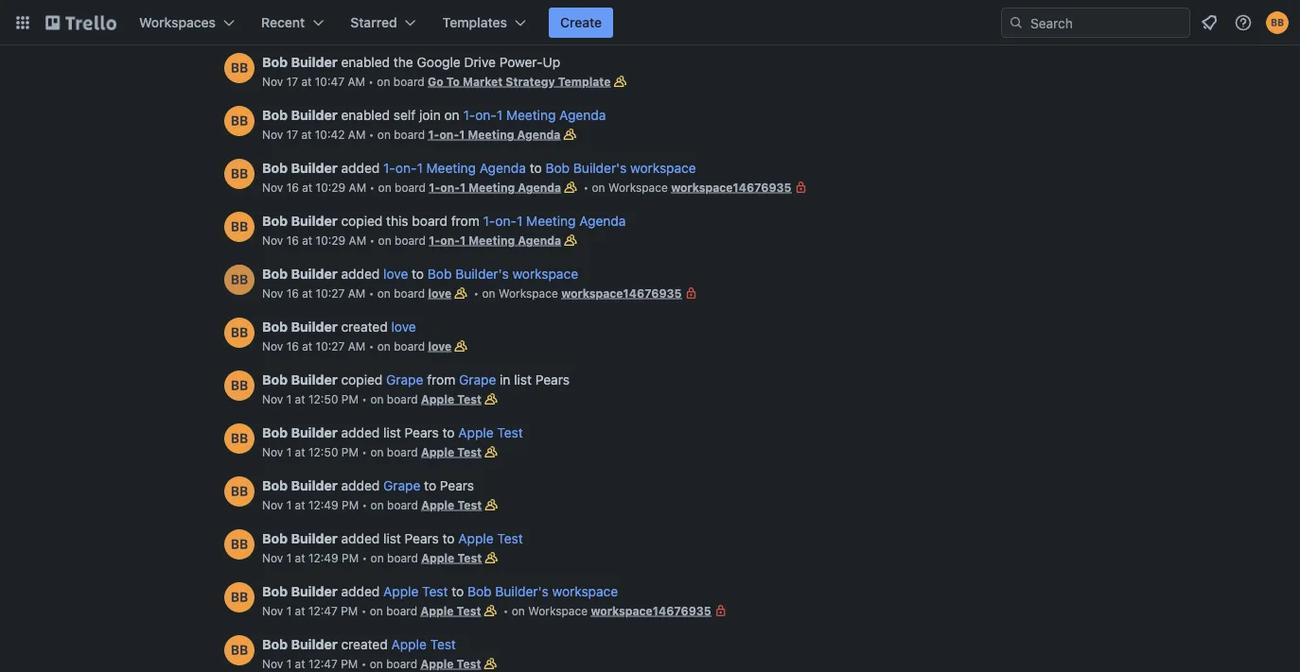 Task type: describe. For each thing, give the bounding box(es) containing it.
all members of the workspace can see and edit this board. image for • on workspace
[[561, 178, 580, 197]]

created for apple test
[[341, 637, 388, 653]]

12 builder from the top
[[291, 637, 338, 653]]

on- down market
[[475, 107, 497, 123]]

1- down bob builder enabled self join on 1-on-1 meeting agenda
[[428, 128, 440, 141]]

search image
[[1009, 15, 1024, 30]]

nov 1 at 12:49 pm • on board apple test for added
[[262, 499, 482, 512]]

17 for enabled the google drive power-up
[[286, 75, 298, 88]]

all members of the workspace can see and edit this board. image for nov 16 at 10:29 am
[[561, 231, 580, 250]]

all members of the workspace can see and edit this board. image for nov 17 at 10:42 am
[[561, 125, 580, 144]]

bob builder added list pears to apple test for nov 1 at 12:49 pm
[[262, 531, 523, 547]]

grape for to
[[383, 478, 421, 494]]

• on workspace workspace14676935 for bob builder added love to bob builder's workspace
[[471, 287, 682, 300]]

strategy
[[506, 75, 555, 88]]

nov 17 at 10:42 am • on board 1-on-1 meeting agenda
[[262, 128, 561, 141]]

this workspace is private. it's not indexed or visible to those outside the workspace. image
[[712, 602, 731, 621]]

on- down bob builder enabled self join on 1-on-1 meeting agenda
[[440, 128, 459, 141]]

bob builder added grape to pears
[[262, 478, 474, 494]]

5 builder from the top
[[291, 266, 338, 282]]

all members of the workspace can see and edit this board. image for nov 16 at 10:27 am
[[452, 284, 471, 303]]

on- down bob builder added 1-on-1 meeting agenda to bob builder's workspace
[[495, 213, 517, 229]]

back to home image
[[45, 8, 116, 38]]

am for created
[[348, 340, 366, 353]]

on- down "nov 17 at 10:42 am • on board 1-on-1 meeting agenda"
[[396, 160, 417, 176]]

grape link for from
[[386, 372, 423, 388]]

workspace14676935 link for bob builder added apple test to bob builder's workspace
[[591, 605, 712, 618]]

pm down nov 1 at 12:49 pm 'link'
[[342, 552, 359, 565]]

2 10:29 from the top
[[316, 234, 346, 247]]

nov 17 at 10:47 am • on board go to market strategy template
[[262, 75, 611, 88]]

17 for enabled self join on
[[286, 128, 298, 141]]

all members of the workspace can see and edit this board. image for nov 1 at 12:49 pm • on board apple test
[[482, 549, 501, 568]]

grape link for to pears
[[383, 478, 421, 494]]

12:50 for added list pears to
[[309, 446, 338, 459]]

board up this
[[395, 181, 426, 194]]

drive
[[464, 54, 496, 70]]

workspace14676935 for bob builder added apple test to bob builder's workspace
[[591, 605, 712, 618]]

0 vertical spatial builder's
[[573, 160, 627, 176]]

12 nov from the top
[[262, 658, 283, 671]]

9 builder from the top
[[291, 478, 338, 494]]

nov 1 at 12:50 pm • on board apple test for copied
[[262, 393, 482, 406]]

2 added from the top
[[341, 266, 380, 282]]

6 builder from the top
[[291, 319, 338, 335]]

11 builder from the top
[[291, 584, 338, 600]]

1- up bob builder copied this board from 1-on-1 meeting agenda at the top left
[[429, 181, 440, 194]]

7 builder from the top
[[291, 372, 338, 388]]

template
[[558, 75, 611, 88]]

1 nov 16 at 10:27 am • on board love from the top
[[262, 287, 452, 300]]

nov 1 at 12:49 pm link
[[262, 499, 359, 512]]

bob builder added 1-on-1 meeting agenda to bob builder's workspace
[[262, 160, 696, 176]]

1 16 from the top
[[286, 181, 299, 194]]

6 nov from the top
[[262, 340, 283, 353]]

bob builder copied grape from grape in list pears
[[262, 372, 570, 388]]

0 vertical spatial from
[[451, 213, 480, 229]]

the
[[394, 54, 413, 70]]

starred
[[350, 15, 397, 30]]

copied for grape
[[341, 372, 383, 388]]

go to market strategy template link
[[428, 75, 611, 88]]

on- down bob builder copied this board from 1-on-1 meeting agenda at the top left
[[440, 234, 460, 247]]

2 nov 1 at 12:47 pm • on board apple test from the top
[[262, 658, 481, 671]]

am for enabled self join on
[[348, 128, 366, 141]]

this workspace is private. it's not indexed or visible to those outside the workspace. image for bob builder added 1-on-1 meeting agenda to bob builder's workspace
[[792, 178, 811, 197]]

go
[[428, 75, 444, 88]]

grape for from
[[386, 372, 423, 388]]

4 nov from the top
[[262, 234, 283, 247]]

create button
[[549, 8, 613, 38]]

in
[[500, 372, 511, 388]]

primary element
[[0, 0, 1300, 45]]

on- up bob builder copied this board from 1-on-1 meeting agenda at the top left
[[440, 181, 460, 194]]

9 nov from the top
[[262, 499, 283, 512]]

am for copied this board from
[[349, 234, 366, 247]]

1 12:47 from the top
[[309, 605, 338, 618]]

workspace14676935 link for bob builder added love to bob builder's workspace
[[561, 287, 682, 300]]

workspace14676935 link for bob builder added 1-on-1 meeting agenda to bob builder's workspace
[[671, 181, 792, 194]]

workspace14676935 for bob builder added love to bob builder's workspace
[[561, 287, 682, 300]]

5 nov from the top
[[262, 287, 283, 300]]

1 builder from the top
[[291, 54, 338, 70]]

10 builder from the top
[[291, 531, 338, 547]]

bob builder enabled the google drive power-up
[[262, 54, 560, 70]]

bob builder (bobbuilder40) image for to pears
[[224, 477, 255, 507]]

3 builder from the top
[[291, 160, 338, 176]]

7 nov from the top
[[262, 393, 283, 406]]

board down self
[[394, 128, 425, 141]]

bob builder created love
[[262, 319, 416, 335]]

workspaces
[[139, 15, 216, 30]]

power-
[[500, 54, 543, 70]]

board down bob builder added love to bob builder's workspace
[[394, 287, 425, 300]]

1 nov 16 at 10:29 am • on board 1-on-1 meeting agenda from the top
[[262, 181, 561, 194]]

5 added from the top
[[341, 531, 380, 547]]

templates
[[443, 15, 507, 30]]

bob builder (bobbuilder40) image for bob builder copied this board from 1-on-1 meeting agenda
[[224, 212, 255, 242]]

1- down bob builder added 1-on-1 meeting agenda to bob builder's workspace
[[483, 213, 495, 229]]

board right this
[[412, 213, 448, 229]]

bob builder copied this board from 1-on-1 meeting agenda
[[262, 213, 626, 229]]

list for nov 1 at 12:49 pm • on board apple test
[[383, 531, 401, 547]]

workspaces button
[[128, 8, 246, 38]]

this workspace is private. it's not indexed or visible to those outside the workspace. image for bob builder added love to bob builder's workspace
[[682, 284, 701, 303]]

2 vertical spatial workspace
[[552, 584, 618, 600]]

am for enabled the google drive power-up
[[348, 75, 365, 88]]

10 nov from the top
[[262, 552, 283, 565]]

2 nov from the top
[[262, 128, 283, 141]]

list for nov 1 at 12:50 pm • on board apple test
[[383, 425, 401, 441]]

1 nov 1 at 12:47 pm • on board apple test from the top
[[262, 605, 481, 618]]

bob builder added list pears to apple test for nov 1 at 12:50 pm
[[262, 425, 523, 441]]

pm down bob builder created apple test on the left of the page
[[341, 658, 358, 671]]

4 builder from the top
[[291, 213, 338, 229]]

1- down market
[[463, 107, 475, 123]]

board down this
[[395, 234, 426, 247]]



Task type: vqa. For each thing, say whether or not it's contained in the screenshot.
bottom Gary
no



Task type: locate. For each thing, give the bounding box(es) containing it.
bob builder added love to bob builder's workspace
[[262, 266, 578, 282]]

self
[[394, 107, 416, 123]]

2 vertical spatial workspace
[[528, 605, 588, 618]]

6 added from the top
[[341, 584, 380, 600]]

am down "nov 17 at 10:42 am • on board 1-on-1 meeting agenda"
[[349, 181, 366, 194]]

am right 10:42
[[348, 128, 366, 141]]

12:50 up nov 1 at 12:49 pm 'link'
[[309, 446, 338, 459]]

added down bob builder added grape to pears at the left bottom of the page
[[341, 531, 380, 547]]

• on workspace workspace14676935
[[580, 181, 792, 194], [471, 287, 682, 300], [500, 605, 712, 618]]

workspace14676935
[[671, 181, 792, 194], [561, 287, 682, 300], [591, 605, 712, 618]]

1 vertical spatial list
[[383, 425, 401, 441]]

1 vertical spatial created
[[341, 637, 388, 653]]

added up "bob builder created love" in the top left of the page
[[341, 266, 380, 282]]

2 vertical spatial workspace14676935
[[591, 605, 712, 618]]

nov 16 at 10:29 am • on board 1-on-1 meeting agenda up this
[[262, 181, 561, 194]]

2 vertical spatial bob builder's workspace link
[[468, 584, 618, 600]]

created up 'bob builder copied grape from grape in list pears'
[[341, 319, 388, 335]]

1 12:49 from the top
[[309, 499, 339, 512]]

10:27 up "bob builder created love" in the top left of the page
[[316, 287, 345, 300]]

from down bob builder added 1-on-1 meeting agenda to bob builder's workspace
[[451, 213, 480, 229]]

2 vertical spatial builder's
[[495, 584, 549, 600]]

1 vertical spatial from
[[427, 372, 456, 388]]

0 vertical spatial nov 16 at 10:29 am • on board 1-on-1 meeting agenda
[[262, 181, 561, 194]]

0 vertical spatial workspace14676935 link
[[671, 181, 792, 194]]

added down 10:42
[[341, 160, 380, 176]]

0 notifications image
[[1198, 11, 1221, 34]]

all members of the workspace can see and edit this board. image down bob builder added 1-on-1 meeting agenda to bob builder's workspace
[[561, 178, 580, 197]]

all members of the workspace can see and edit this board. image down primary element
[[611, 72, 630, 91]]

2 16 from the top
[[286, 234, 299, 247]]

0 vertical spatial list
[[514, 372, 532, 388]]

bob builder added list pears to apple test
[[262, 425, 523, 441], [262, 531, 523, 547]]

workspace for bob builder added apple test to bob builder's workspace
[[528, 605, 588, 618]]

bob builder enabled self join on 1-on-1 meeting agenda
[[262, 107, 606, 123]]

0 vertical spatial • on workspace workspace14676935
[[580, 181, 792, 194]]

test
[[457, 393, 482, 406], [497, 425, 523, 441], [457, 446, 482, 459], [458, 499, 482, 512], [497, 531, 523, 547], [458, 552, 482, 565], [422, 584, 448, 600], [457, 605, 481, 618], [430, 637, 456, 653], [457, 658, 481, 671]]

2 17 from the top
[[286, 128, 298, 141]]

agenda
[[560, 107, 606, 123], [517, 128, 561, 141], [480, 160, 526, 176], [518, 181, 561, 194], [580, 213, 626, 229], [518, 234, 561, 247]]

created down bob builder added apple test to bob builder's workspace
[[341, 637, 388, 653]]

10:27 down "bob builder created love" in the top left of the page
[[316, 340, 345, 353]]

0 vertical spatial nov 1 at 12:49 pm • on board apple test
[[262, 499, 482, 512]]

nov 1 at 12:47 pm • on board apple test down bob builder created apple test on the left of the page
[[262, 658, 481, 671]]

1 horizontal spatial this workspace is private. it's not indexed or visible to those outside the workspace. image
[[792, 178, 811, 197]]

workspace
[[630, 160, 696, 176], [513, 266, 578, 282], [552, 584, 618, 600]]

builder's
[[573, 160, 627, 176], [456, 266, 509, 282], [495, 584, 549, 600]]

1 vertical spatial workspace14676935
[[561, 287, 682, 300]]

17 left 10:42
[[286, 128, 298, 141]]

2 enabled from the top
[[341, 107, 390, 123]]

from left "in"
[[427, 372, 456, 388]]

workspace14676935 for bob builder added 1-on-1 meeting agenda to bob builder's workspace
[[671, 181, 792, 194]]

0 vertical spatial 12:47
[[309, 605, 338, 618]]

nov 1 at 12:50 pm • on board apple test up bob builder added grape to pears at the left bottom of the page
[[262, 446, 482, 459]]

0 vertical spatial workspace14676935
[[671, 181, 792, 194]]

2 bob builder added list pears to apple test from the top
[[262, 531, 523, 547]]

enabled left self
[[341, 107, 390, 123]]

1 created from the top
[[341, 319, 388, 335]]

1 vertical spatial nov 1 at 12:47 pm • on board apple test
[[262, 658, 481, 671]]

apple
[[421, 393, 454, 406], [458, 425, 494, 441], [421, 446, 454, 459], [421, 499, 455, 512], [458, 531, 494, 547], [421, 552, 455, 565], [383, 584, 419, 600], [421, 605, 454, 618], [391, 637, 427, 653], [421, 658, 454, 671]]

1 vertical spatial nov 16 at 10:27 am • on board love
[[262, 340, 452, 353]]

list down 'bob builder copied grape from grape in list pears'
[[383, 425, 401, 441]]

2 nov 1 at 12:49 pm • on board apple test from the top
[[262, 552, 482, 565]]

2 nov 16 at 10:27 am • on board love from the top
[[262, 340, 452, 353]]

all members of the workspace can see and edit this board. image down "in"
[[482, 443, 501, 462]]

1 12:50 from the top
[[309, 393, 338, 406]]

am right the 10:47
[[348, 75, 365, 88]]

12:49 down bob builder added grape to pears at the left bottom of the page
[[309, 499, 339, 512]]

created for love
[[341, 319, 388, 335]]

1 vertical spatial workspace
[[513, 266, 578, 282]]

bob builder's workspace link for builder's
[[468, 584, 618, 600]]

2 vertical spatial workspace14676935 link
[[591, 605, 712, 618]]

12:50
[[309, 393, 338, 406], [309, 446, 338, 459]]

12:50 down "bob builder created love" in the top left of the page
[[309, 393, 338, 406]]

love link
[[383, 266, 408, 282], [428, 287, 452, 300], [391, 319, 416, 335], [428, 340, 452, 353]]

1 added from the top
[[341, 160, 380, 176]]

bob builder created apple test
[[262, 637, 456, 653]]

0 vertical spatial workspace
[[630, 160, 696, 176]]

10:47
[[315, 75, 345, 88]]

1 vertical spatial copied
[[341, 372, 383, 388]]

1 vertical spatial nov 16 at 10:29 am • on board 1-on-1 meeting agenda
[[262, 234, 561, 247]]

list down bob builder added grape to pears at the left bottom of the page
[[383, 531, 401, 547]]

1 vertical spatial 17
[[286, 128, 298, 141]]

1
[[497, 107, 503, 123], [459, 128, 465, 141], [417, 160, 423, 176], [460, 181, 466, 194], [517, 213, 523, 229], [460, 234, 466, 247], [286, 393, 292, 406], [286, 446, 292, 459], [286, 499, 292, 512], [286, 552, 292, 565], [286, 605, 292, 618], [286, 658, 292, 671]]

at
[[301, 75, 312, 88], [301, 128, 312, 141], [302, 181, 313, 194], [302, 234, 313, 247], [302, 287, 313, 300], [302, 340, 313, 353], [295, 393, 305, 406], [295, 446, 305, 459], [295, 499, 305, 512], [295, 552, 305, 565], [295, 605, 305, 618], [295, 658, 305, 671]]

3 added from the top
[[341, 425, 380, 441]]

pm up bob builder added grape to pears at the left bottom of the page
[[342, 446, 359, 459]]

10:29 up "bob builder created love" in the top left of the page
[[316, 234, 346, 247]]

16
[[286, 181, 299, 194], [286, 234, 299, 247], [286, 287, 299, 300], [286, 340, 299, 353]]

0 vertical spatial nov 16 at 10:27 am • on board love
[[262, 287, 452, 300]]

1 vertical spatial nov 1 at 12:49 pm • on board apple test
[[262, 552, 482, 565]]

board down 'bob builder copied grape from grape in list pears'
[[387, 393, 418, 406]]

builder
[[291, 54, 338, 70], [291, 107, 338, 123], [291, 160, 338, 176], [291, 213, 338, 229], [291, 266, 338, 282], [291, 319, 338, 335], [291, 372, 338, 388], [291, 425, 338, 441], [291, 478, 338, 494], [291, 531, 338, 547], [291, 584, 338, 600], [291, 637, 338, 653]]

0 vertical spatial nov 1 at 12:50 pm • on board apple test
[[262, 393, 482, 406]]

enabled for self
[[341, 107, 390, 123]]

4 16 from the top
[[286, 340, 299, 353]]

recent button
[[250, 8, 335, 38]]

market
[[463, 75, 503, 88]]

0 vertical spatial 10:27
[[316, 287, 345, 300]]

this
[[386, 213, 409, 229]]

1 vertical spatial bob builder's workspace link
[[428, 266, 578, 282]]

3 nov from the top
[[262, 181, 283, 194]]

1-
[[463, 107, 475, 123], [428, 128, 440, 141], [383, 160, 396, 176], [429, 181, 440, 194], [483, 213, 495, 229], [429, 234, 440, 247]]

board up bob builder added apple test to bob builder's workspace
[[387, 552, 418, 565]]

open information menu image
[[1234, 13, 1253, 32]]

recent
[[261, 15, 305, 30]]

all members of the workspace can see and edit this board. image for nov 17 at 10:47 am • on board go to market strategy template
[[611, 72, 630, 91]]

am up "bob builder created love" in the top left of the page
[[348, 287, 366, 300]]

0 vertical spatial nov 1 at 12:47 pm • on board apple test
[[262, 605, 481, 618]]

0 vertical spatial 12:50
[[309, 393, 338, 406]]

board up bob builder added grape to pears at the left bottom of the page
[[387, 446, 418, 459]]

0 vertical spatial workspace
[[609, 181, 668, 194]]

1 vertical spatial bob builder added list pears to apple test
[[262, 531, 523, 547]]

0 vertical spatial bob builder added list pears to apple test
[[262, 425, 523, 441]]

1 copied from the top
[[341, 213, 383, 229]]

2 nov 1 at 12:50 pm • on board apple test from the top
[[262, 446, 482, 459]]

nov 16 at 10:29 am • on board 1-on-1 meeting agenda down this
[[262, 234, 561, 247]]

2 builder from the top
[[291, 107, 338, 123]]

1 vertical spatial this workspace is private. it's not indexed or visible to those outside the workspace. image
[[682, 284, 701, 303]]

10:42
[[315, 128, 345, 141]]

1- down "nov 17 at 10:42 am • on board 1-on-1 meeting agenda"
[[383, 160, 396, 176]]

this workspace is private. it's not indexed or visible to those outside the workspace. image
[[792, 178, 811, 197], [682, 284, 701, 303]]

bob builder (bobbuilder40) image for from
[[224, 371, 255, 401]]

from
[[451, 213, 480, 229], [427, 372, 456, 388]]

bob builder (bobbuilder40) image for to
[[224, 159, 255, 189]]

12:49 for added list pears to
[[309, 552, 339, 565]]

1 vertical spatial 12:47
[[309, 658, 338, 671]]

2 12:47 from the top
[[309, 658, 338, 671]]

create
[[560, 15, 602, 30]]

grape link
[[386, 372, 423, 388], [459, 372, 496, 388], [383, 478, 421, 494]]

2 12:49 from the top
[[309, 552, 339, 565]]

1 enabled from the top
[[341, 54, 390, 70]]

board down bob builder added apple test to bob builder's workspace
[[386, 605, 417, 618]]

12:49 down nov 1 at 12:49 pm 'link'
[[309, 552, 339, 565]]

5 bob builder (bobbuilder40) image from the top
[[224, 477, 255, 507]]

starred button
[[339, 8, 428, 38]]

nov 1 at 12:47 pm • on board apple test
[[262, 605, 481, 618], [262, 658, 481, 671]]

12:49
[[309, 499, 339, 512], [309, 552, 339, 565]]

all members of the workspace can see and edit this board. image for nov 1 at 12:47 pm • on board apple test
[[481, 655, 500, 673]]

1 nov 1 at 12:50 pm • on board apple test from the top
[[262, 393, 482, 406]]

am up bob builder added love to bob builder's workspace
[[349, 234, 366, 247]]

2 10:27 from the top
[[316, 340, 345, 353]]

created
[[341, 319, 388, 335], [341, 637, 388, 653]]

0 vertical spatial 10:29
[[316, 181, 346, 194]]

nov
[[262, 75, 283, 88], [262, 128, 283, 141], [262, 181, 283, 194], [262, 234, 283, 247], [262, 287, 283, 300], [262, 340, 283, 353], [262, 393, 283, 406], [262, 446, 283, 459], [262, 499, 283, 512], [262, 552, 283, 565], [262, 605, 283, 618], [262, 658, 283, 671]]

12:47 down bob builder created apple test on the left of the page
[[309, 658, 338, 671]]

on-
[[475, 107, 497, 123], [440, 128, 459, 141], [396, 160, 417, 176], [440, 181, 460, 194], [495, 213, 517, 229], [440, 234, 460, 247]]

2 created from the top
[[341, 637, 388, 653]]

all members of the workspace can see and edit this board. image down bob builder added apple test to bob builder's workspace
[[481, 655, 500, 673]]

pm up bob builder created apple test on the left of the page
[[341, 605, 358, 618]]

am down "bob builder created love" in the top left of the page
[[348, 340, 366, 353]]

1 vertical spatial 12:50
[[309, 446, 338, 459]]

8 nov from the top
[[262, 446, 283, 459]]

12:47
[[309, 605, 338, 618], [309, 658, 338, 671]]

board up 'bob builder copied grape from grape in list pears'
[[394, 340, 425, 353]]

bob builder's workspace link
[[546, 160, 696, 176], [428, 266, 578, 282], [468, 584, 618, 600]]

1-on-1 meeting agenda link
[[463, 107, 606, 123], [428, 128, 561, 141], [383, 160, 526, 176], [429, 181, 561, 194], [483, 213, 626, 229], [429, 234, 561, 247]]

3 16 from the top
[[286, 287, 299, 300]]

8 builder from the top
[[291, 425, 338, 441]]

google
[[417, 54, 461, 70]]

on
[[377, 75, 390, 88], [444, 107, 460, 123], [377, 128, 391, 141], [378, 181, 392, 194], [592, 181, 605, 194], [378, 234, 392, 247], [377, 287, 391, 300], [482, 287, 496, 300], [377, 340, 391, 353], [370, 393, 384, 406], [370, 446, 384, 459], [371, 499, 384, 512], [371, 552, 384, 565], [370, 605, 383, 618], [512, 605, 525, 618], [370, 658, 383, 671]]

1 10:27 from the top
[[316, 287, 345, 300]]

enabled
[[341, 54, 390, 70], [341, 107, 390, 123]]

1 nov 1 at 12:49 pm • on board apple test from the top
[[262, 499, 482, 512]]

2 copied from the top
[[341, 372, 383, 388]]

nov 1 at 12:50 pm link
[[262, 393, 359, 406]]

1 vertical spatial 10:27
[[316, 340, 345, 353]]

1 vertical spatial • on workspace workspace14676935
[[471, 287, 682, 300]]

to
[[530, 160, 542, 176], [412, 266, 424, 282], [443, 425, 455, 441], [424, 478, 436, 494], [443, 531, 455, 547], [452, 584, 464, 600]]

bob builder added apple test to bob builder's workspace
[[262, 584, 618, 600]]

pm down 'bob builder copied grape from grape in list pears'
[[342, 393, 359, 406]]

all members of the workspace can see and edit this board. image
[[561, 125, 580, 144], [561, 231, 580, 250], [452, 284, 471, 303], [482, 390, 501, 409], [482, 496, 501, 515], [481, 602, 500, 621]]

nov 16 at 10:27 am • on board love down "bob builder created love" in the top left of the page
[[262, 340, 452, 353]]

copied for this
[[341, 213, 383, 229]]

bob builder's workspace link for agenda
[[546, 160, 696, 176]]

nov 1 at 12:50 pm • on board apple test
[[262, 393, 482, 406], [262, 446, 482, 459]]

Search field
[[1024, 9, 1190, 37]]

1 vertical spatial builder's
[[456, 266, 509, 282]]

nov 1 at 12:50 pm • on board apple test for added list pears to
[[262, 446, 482, 459]]

added up bob builder added grape to pears at the left bottom of the page
[[341, 425, 380, 441]]

grape
[[386, 372, 423, 388], [459, 372, 496, 388], [383, 478, 421, 494]]

nov 1 at 12:47 pm • on board apple test up bob builder created apple test on the left of the page
[[262, 605, 481, 618]]

4 added from the top
[[341, 478, 380, 494]]

apple test link
[[421, 393, 482, 406], [458, 425, 523, 441], [421, 446, 482, 459], [421, 499, 482, 512], [458, 531, 523, 547], [421, 552, 482, 565], [383, 584, 448, 600], [421, 605, 481, 618], [391, 637, 456, 653], [421, 658, 481, 671]]

bob
[[262, 54, 288, 70], [262, 107, 288, 123], [262, 160, 288, 176], [546, 160, 570, 176], [262, 213, 288, 229], [262, 266, 288, 282], [428, 266, 452, 282], [262, 319, 288, 335], [262, 372, 288, 388], [262, 425, 288, 441], [262, 478, 288, 494], [262, 531, 288, 547], [262, 584, 288, 600], [468, 584, 492, 600], [262, 637, 288, 653]]

workspace for bob builder added 1-on-1 meeting agenda to bob builder's workspace
[[609, 181, 668, 194]]

1 bob builder added list pears to apple test from the top
[[262, 425, 523, 441]]

0 vertical spatial 12:49
[[309, 499, 339, 512]]

all members of the workspace can see and edit this board. image for nov 16 at 10:27 am • on board love
[[452, 337, 471, 356]]

6 bob builder (bobbuilder40) image from the top
[[224, 636, 255, 666]]

1 vertical spatial 12:49
[[309, 552, 339, 565]]

board down bob builder created apple test on the left of the page
[[386, 658, 417, 671]]

board down bob builder added grape to pears at the left bottom of the page
[[387, 499, 418, 512]]

0 vertical spatial created
[[341, 319, 388, 335]]

enabled left "the"
[[341, 54, 390, 70]]

bob builder added list pears to apple test down bob builder added grape to pears at the left bottom of the page
[[262, 531, 523, 547]]

all members of the workspace can see and edit this board. image for nov 1 at 12:47 pm
[[481, 602, 500, 621]]

pm
[[342, 393, 359, 406], [342, 446, 359, 459], [342, 499, 359, 512], [342, 552, 359, 565], [341, 605, 358, 618], [341, 658, 358, 671]]

copied left this
[[341, 213, 383, 229]]

• on workspace workspace14676935 for bob builder added apple test to bob builder's workspace
[[500, 605, 712, 618]]

bob builder's workspace link for workspace
[[428, 266, 578, 282]]

12:47 up bob builder created apple test on the left of the page
[[309, 605, 338, 618]]

• on workspace workspace14676935 for bob builder added 1-on-1 meeting agenda to bob builder's workspace
[[580, 181, 792, 194]]

0 vertical spatial 17
[[286, 75, 298, 88]]

1- down bob builder copied this board from 1-on-1 meeting agenda at the top left
[[429, 234, 440, 247]]

2 nov 16 at 10:29 am • on board 1-on-1 meeting agenda from the top
[[262, 234, 561, 247]]

12:49 for added
[[309, 499, 339, 512]]

11 nov from the top
[[262, 605, 283, 618]]

added
[[341, 160, 380, 176], [341, 266, 380, 282], [341, 425, 380, 441], [341, 478, 380, 494], [341, 531, 380, 547], [341, 584, 380, 600]]

love
[[383, 266, 408, 282], [428, 287, 452, 300], [391, 319, 416, 335], [428, 340, 452, 353]]

nov 16 at 10:27 am • on board love
[[262, 287, 452, 300], [262, 340, 452, 353]]

added up bob builder created apple test on the left of the page
[[341, 584, 380, 600]]

all members of the workspace can see and edit this board. image up 'bob builder copied grape from grape in list pears'
[[452, 337, 471, 356]]

0 vertical spatial enabled
[[341, 54, 390, 70]]

bob builder (bobbuilder40) image
[[1266, 11, 1289, 34], [224, 106, 255, 136], [224, 265, 255, 295], [224, 318, 255, 348], [224, 424, 255, 454], [224, 530, 255, 560], [224, 583, 255, 613]]

0 vertical spatial this workspace is private. it's not indexed or visible to those outside the workspace. image
[[792, 178, 811, 197]]

1 vertical spatial workspace
[[499, 287, 558, 300]]

2 12:50 from the top
[[309, 446, 338, 459]]

0 vertical spatial copied
[[341, 213, 383, 229]]

10:27
[[316, 287, 345, 300], [316, 340, 345, 353]]

1 vertical spatial nov 1 at 12:50 pm • on board apple test
[[262, 446, 482, 459]]

nov 1 at 12:50 pm • on board apple test down 'bob builder copied grape from grape in list pears'
[[262, 393, 482, 406]]

12:50 for copied
[[309, 393, 338, 406]]

nov 1 at 12:49 pm • on board apple test
[[262, 499, 482, 512], [262, 552, 482, 565]]

all members of the workspace can see and edit this board. image up bob builder added apple test to bob builder's workspace
[[482, 549, 501, 568]]

10:29 down 10:42
[[316, 181, 346, 194]]

1 bob builder (bobbuilder40) image from the top
[[224, 53, 255, 83]]

2 vertical spatial • on workspace workspace14676935
[[500, 605, 712, 618]]

workspace
[[609, 181, 668, 194], [499, 287, 558, 300], [528, 605, 588, 618]]

copied
[[341, 213, 383, 229], [341, 372, 383, 388]]

0 vertical spatial bob builder's workspace link
[[546, 160, 696, 176]]

board
[[394, 75, 425, 88], [394, 128, 425, 141], [395, 181, 426, 194], [412, 213, 448, 229], [395, 234, 426, 247], [394, 287, 425, 300], [394, 340, 425, 353], [387, 393, 418, 406], [387, 446, 418, 459], [387, 499, 418, 512], [387, 552, 418, 565], [386, 605, 417, 618], [386, 658, 417, 671]]

3 bob builder (bobbuilder40) image from the top
[[224, 212, 255, 242]]

10:29
[[316, 181, 346, 194], [316, 234, 346, 247]]

meeting
[[506, 107, 556, 123], [468, 128, 514, 141], [426, 160, 476, 176], [469, 181, 515, 194], [526, 213, 576, 229], [469, 234, 515, 247]]

workspace14676935 link
[[671, 181, 792, 194], [561, 287, 682, 300], [591, 605, 712, 618]]

0 horizontal spatial this workspace is private. it's not indexed or visible to those outside the workspace. image
[[682, 284, 701, 303]]

enabled for the
[[341, 54, 390, 70]]

all members of the workspace can see and edit this board. image
[[611, 72, 630, 91], [561, 178, 580, 197], [452, 337, 471, 356], [482, 443, 501, 462], [482, 549, 501, 568], [481, 655, 500, 673]]

1 17 from the top
[[286, 75, 298, 88]]

bob builder added list pears to apple test down 'bob builder copied grape from grape in list pears'
[[262, 425, 523, 441]]

all members of the workspace can see and edit this board. image for nov 1 at 12:50 pm • on board apple test
[[482, 443, 501, 462]]

board down bob builder enabled the google drive power-up
[[394, 75, 425, 88]]

join
[[419, 107, 441, 123]]

templates button
[[431, 8, 538, 38]]

•
[[369, 75, 374, 88], [369, 128, 374, 141], [370, 181, 375, 194], [584, 181, 589, 194], [370, 234, 375, 247], [369, 287, 374, 300], [474, 287, 479, 300], [369, 340, 374, 353], [362, 393, 367, 406], [362, 446, 367, 459], [362, 499, 367, 512], [362, 552, 367, 565], [361, 605, 367, 618], [503, 605, 509, 618], [361, 658, 367, 671]]

am
[[348, 75, 365, 88], [348, 128, 366, 141], [349, 181, 366, 194], [349, 234, 366, 247], [348, 287, 366, 300], [348, 340, 366, 353]]

added up nov 1 at 12:49 pm 'link'
[[341, 478, 380, 494]]

to
[[446, 75, 460, 88]]

nov 1 at 12:49 pm • on board apple test for added list pears to
[[262, 552, 482, 565]]

up
[[543, 54, 560, 70]]

1 10:29 from the top
[[316, 181, 346, 194]]

nov 16 at 10:29 am • on board 1-on-1 meeting agenda
[[262, 181, 561, 194], [262, 234, 561, 247]]

17
[[286, 75, 298, 88], [286, 128, 298, 141]]

copied up nov 1 at 12:50 pm link
[[341, 372, 383, 388]]

17 left the 10:47
[[286, 75, 298, 88]]

4 bob builder (bobbuilder40) image from the top
[[224, 371, 255, 401]]

pears
[[536, 372, 570, 388], [405, 425, 439, 441], [440, 478, 474, 494], [405, 531, 439, 547]]

workspace for bob builder added love to bob builder's workspace
[[499, 287, 558, 300]]

1 vertical spatial 10:29
[[316, 234, 346, 247]]

list right "in"
[[514, 372, 532, 388]]

bob builder (bobbuilder40) image for bob builder created apple test
[[224, 636, 255, 666]]

1 vertical spatial workspace14676935 link
[[561, 287, 682, 300]]

list
[[514, 372, 532, 388], [383, 425, 401, 441], [383, 531, 401, 547]]

pm down bob builder added grape to pears at the left bottom of the page
[[342, 499, 359, 512]]

1 vertical spatial enabled
[[341, 107, 390, 123]]

2 bob builder (bobbuilder40) image from the top
[[224, 159, 255, 189]]

1 nov from the top
[[262, 75, 283, 88]]

2 vertical spatial list
[[383, 531, 401, 547]]

nov 16 at 10:27 am • on board love up "bob builder created love" in the top left of the page
[[262, 287, 452, 300]]

bob builder (bobbuilder40) image
[[224, 53, 255, 83], [224, 159, 255, 189], [224, 212, 255, 242], [224, 371, 255, 401], [224, 477, 255, 507], [224, 636, 255, 666]]



